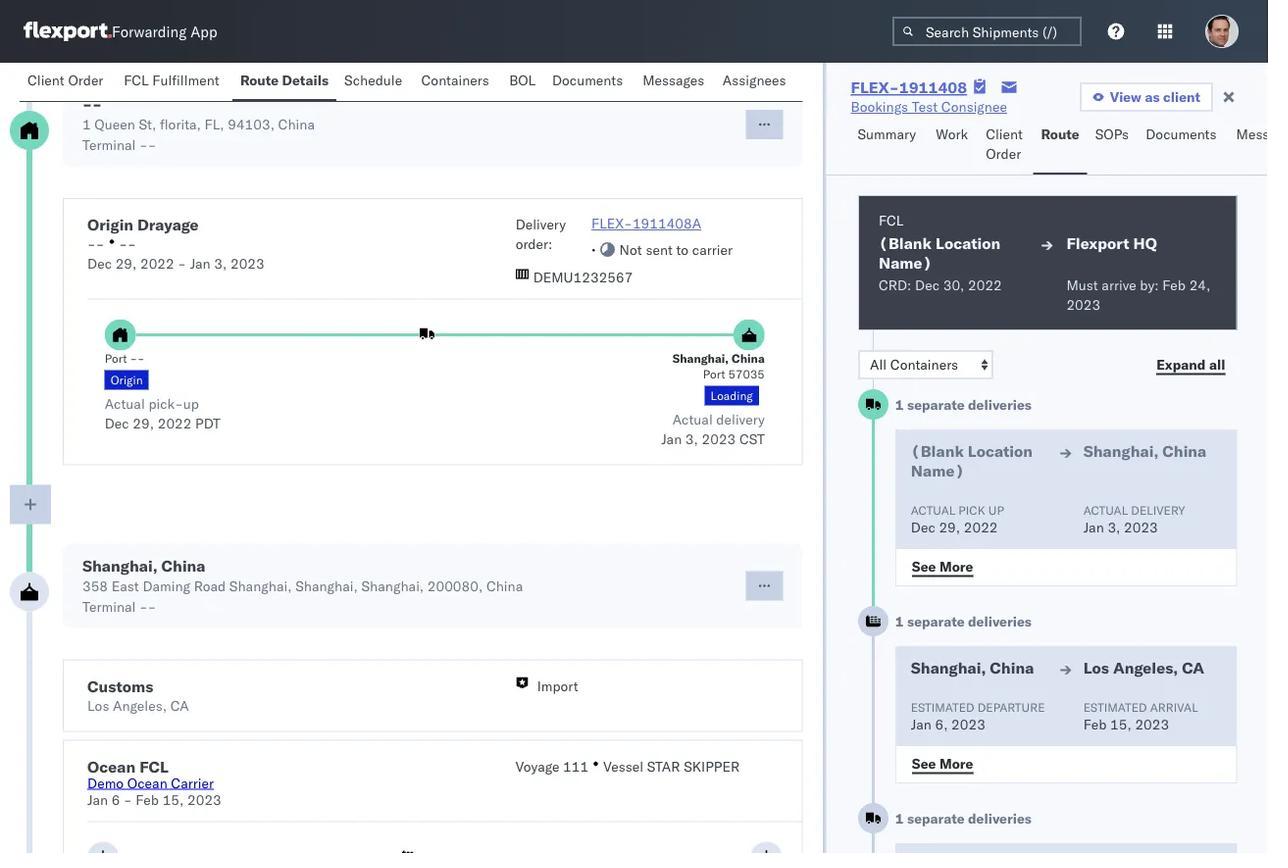 Task type: describe. For each thing, give the bounding box(es) containing it.
cst
[[740, 430, 765, 447]]

crd:
[[879, 277, 911, 294]]

Search Shipments (/) text field
[[893, 17, 1082, 46]]

los inside customs los angeles, ca
[[87, 697, 109, 714]]

0 vertical spatial (blank
[[879, 233, 932, 253]]

crd: dec 30, 2022
[[879, 277, 1002, 294]]

arrival
[[1150, 700, 1198, 715]]

customs
[[87, 676, 153, 696]]

port inside shanghai, china port 57035 loading actual delivery jan 3, 2023 cst
[[703, 367, 725, 382]]

ocean up 6
[[87, 757, 136, 777]]

by:
[[1140, 277, 1159, 294]]

test
[[912, 98, 938, 115]]

0 horizontal spatial documents button
[[544, 63, 635, 101]]

assignees
[[723, 72, 786, 89]]

pdt
[[195, 415, 221, 432]]

view
[[1110, 88, 1142, 105]]

bookings test consignee link
[[851, 97, 1008, 117]]

hq
[[1133, 233, 1157, 253]]

florita,
[[160, 116, 201, 133]]

forwarding app
[[112, 22, 217, 41]]

15, inside the ocean fcl demo ocean carrier jan 6 - feb 15, 2023
[[163, 791, 184, 808]]

port -- origin actual pick-up dec 29, 2022 pdt
[[105, 351, 221, 432]]

flexport hq
[[1066, 233, 1157, 253]]

client order for rightmost 'client order' button
[[986, 126, 1023, 162]]

delivery
[[516, 216, 566, 233]]

terminal inside shanghai, china 358 east daming road shanghai, shanghai, shanghai, 200080, china terminal --
[[82, 598, 136, 615]]

1 horizontal spatial angeles,
[[1113, 658, 1178, 678]]

358
[[82, 577, 108, 595]]

15, inside estimated arrival feb 15, 2023
[[1110, 716, 1131, 733]]

china right 200080,
[[486, 577, 523, 595]]

1 horizontal spatial los
[[1083, 658, 1109, 678]]

schedule
[[344, 72, 402, 89]]

0 vertical spatial (blank location name)
[[879, 233, 1000, 273]]

flex-1911408a button
[[592, 215, 702, 232]]

see for shanghai, china
[[912, 755, 936, 772]]

2023 inside actual delivery jan 3, 2023
[[1124, 519, 1158, 536]]

1911408a
[[633, 215, 702, 232]]

actual inside the actual pick up dec 29, 2022
[[911, 503, 955, 518]]

3, inside shanghai, china port 57035 loading actual delivery jan 3, 2023 cst
[[686, 430, 698, 447]]

0 vertical spatial location
[[936, 233, 1000, 253]]

200080,
[[428, 577, 483, 595]]

ca inside customs los angeles, ca
[[170, 697, 189, 714]]

feb inside estimated arrival feb 15, 2023
[[1083, 716, 1107, 733]]

actual pick up dec 29, 2022
[[911, 503, 1004, 536]]

east
[[112, 577, 139, 595]]

sent
[[646, 241, 673, 258]]

los angeles, ca
[[1083, 658, 1204, 678]]

bookings
[[851, 98, 909, 115]]

jan inside estimated departure jan 6, 2023
[[911, 716, 931, 733]]

3 separate from the top
[[907, 810, 964, 828]]

bol
[[509, 72, 536, 89]]

summary
[[858, 126, 916, 143]]

details
[[282, 72, 329, 89]]

route details
[[240, 72, 329, 89]]

2022 right 30,
[[968, 277, 1002, 294]]

ocean right 6
[[127, 775, 168, 792]]

actual inside actual delivery jan 3, 2023
[[1083, 503, 1128, 518]]

see more button for (blank location name)
[[900, 552, 985, 582]]

expand
[[1156, 356, 1206, 373]]

star
[[647, 758, 680, 775]]

fcl fulfillment
[[124, 72, 219, 89]]

jan inside the ocean fcl demo ocean carrier jan 6 - feb 15, 2023
[[87, 791, 108, 808]]

documents for bottommost documents button
[[1146, 126, 1217, 143]]

see for (blank location name)
[[912, 558, 936, 575]]

containers
[[421, 72, 489, 89]]

messages
[[643, 72, 705, 89]]

summary button
[[850, 117, 928, 175]]

containers button
[[413, 63, 501, 101]]

1 horizontal spatial shanghai, china
[[1083, 441, 1207, 461]]

actual inside shanghai, china port 57035 loading actual delivery jan 3, 2023 cst
[[673, 411, 713, 428]]

1 vertical spatial name)
[[911, 461, 964, 481]]

flexport
[[1066, 233, 1129, 253]]

flex-1911408 link
[[851, 78, 968, 97]]

dec inside the actual pick up dec 29, 2022
[[911, 519, 935, 536]]

1 vertical spatial location
[[968, 441, 1033, 461]]

6,
[[935, 716, 948, 733]]

forwarding
[[112, 22, 187, 41]]

carrier
[[692, 241, 733, 258]]

bol button
[[501, 63, 544, 101]]

estimated for 15,
[[1083, 700, 1147, 715]]

expand all
[[1156, 356, 1225, 373]]

china inside shanghai, china port 57035 loading actual delivery jan 3, 2023 cst
[[732, 351, 765, 366]]

assignees button
[[715, 63, 798, 101]]

flex-1911408
[[851, 78, 968, 97]]

arrive
[[1102, 277, 1136, 294]]

customs los angeles, ca
[[87, 676, 189, 714]]

departure
[[977, 700, 1045, 715]]

feb 24, 2023
[[1066, 277, 1211, 313]]

documents for the left documents button
[[552, 72, 623, 89]]

view as client
[[1110, 88, 1201, 105]]

up inside port -- origin actual pick-up dec 29, 2022 pdt
[[183, 395, 199, 412]]

1 horizontal spatial client
[[986, 126, 1023, 143]]

mess
[[1237, 126, 1269, 143]]

client order for left 'client order' button
[[27, 72, 103, 89]]

sops
[[1096, 126, 1129, 143]]

china inside -- 1 queen st, florita, fl, 94103, china terminal --
[[278, 116, 315, 133]]

demo ocean carrier link
[[87, 775, 214, 792]]

0 horizontal spatial client
[[27, 72, 65, 89]]

expand all button
[[1145, 350, 1237, 380]]

vessel
[[604, 758, 644, 775]]

pick
[[958, 503, 985, 518]]

see more button for shanghai, china
[[900, 750, 985, 779]]

skipper
[[684, 758, 740, 775]]

china up daming
[[161, 556, 206, 575]]

drayage
[[137, 215, 199, 234]]

shanghai, china 358 east daming road shanghai, shanghai, shanghai, 200080, china terminal --
[[82, 556, 523, 615]]

queen
[[94, 116, 135, 133]]

demo
[[87, 775, 124, 792]]

terminal inside -- 1 queen st, florita, fl, 94103, china terminal --
[[82, 136, 136, 154]]

delivery order:
[[516, 216, 566, 253]]

app
[[190, 22, 217, 41]]

feb inside the ocean fcl demo ocean carrier jan 6 - feb 15, 2023
[[136, 791, 159, 808]]

57035
[[729, 367, 765, 382]]

2023 inside estimated arrival feb 15, 2023
[[1135, 716, 1169, 733]]

see more for shanghai, china
[[912, 755, 973, 772]]

jan inside shanghai, china port 57035 loading actual delivery jan 3, 2023 cst
[[661, 430, 682, 447]]

3 1 separate deliveries from the top
[[895, 810, 1031, 828]]

3 deliveries from the top
[[968, 810, 1031, 828]]

schedule button
[[337, 63, 413, 101]]

delivery inside actual delivery jan 3, 2023
[[1131, 503, 1185, 518]]

flex- for 1911408a
[[592, 215, 633, 232]]

actual inside port -- origin actual pick-up dec 29, 2022 pdt
[[105, 395, 145, 412]]

-- 1 queen st, florita, fl, 94103, china terminal --
[[82, 94, 315, 154]]

see more for (blank location name)
[[912, 558, 973, 575]]

dec 29, 2022 - jan 3, 2023
[[87, 255, 265, 272]]

1911408
[[899, 78, 968, 97]]

0 horizontal spatial order
[[68, 72, 103, 89]]

jan inside actual delivery jan 3, 2023
[[1083, 519, 1104, 536]]

estimated arrival feb 15, 2023
[[1083, 700, 1198, 733]]



Task type: vqa. For each thing, say whether or not it's contained in the screenshot.
top separate
yes



Task type: locate. For each thing, give the bounding box(es) containing it.
- inside the ocean fcl demo ocean carrier jan 6 - feb 15, 2023
[[124, 791, 132, 808]]

2 vertical spatial 3,
[[1108, 519, 1120, 536]]

1 vertical spatial deliveries
[[968, 613, 1031, 630]]

estimated up '6,'
[[911, 700, 974, 715]]

1 vertical spatial shanghai, china
[[911, 658, 1034, 678]]

fcl left carrier
[[140, 757, 169, 777]]

1 1 separate deliveries from the top
[[895, 396, 1031, 414]]

2 1 separate deliveries from the top
[[895, 613, 1031, 630]]

1 horizontal spatial documents
[[1146, 126, 1217, 143]]

2 deliveries from the top
[[968, 613, 1031, 630]]

shanghai, china up estimated departure jan 6, 2023
[[911, 658, 1034, 678]]

demu1232567
[[533, 268, 633, 285]]

1 horizontal spatial order
[[986, 145, 1022, 162]]

see more down '6,'
[[912, 755, 973, 772]]

client
[[27, 72, 65, 89], [986, 126, 1023, 143]]

1 horizontal spatial --
[[119, 235, 136, 253]]

1 separate deliveries for (blank
[[895, 396, 1031, 414]]

1 horizontal spatial 15,
[[1110, 716, 1131, 733]]

feb right 6
[[136, 791, 159, 808]]

0 vertical spatial deliveries
[[968, 396, 1031, 414]]

•
[[592, 241, 596, 258]]

estimated for 6,
[[911, 700, 974, 715]]

0 vertical spatial see more button
[[900, 552, 985, 582]]

0 horizontal spatial route
[[240, 72, 279, 89]]

1 vertical spatial 3,
[[686, 430, 698, 447]]

ca
[[1182, 658, 1204, 678], [170, 697, 189, 714]]

ca up carrier
[[170, 697, 189, 714]]

2 estimated from the left
[[1083, 700, 1147, 715]]

road
[[194, 577, 226, 595]]

sops button
[[1088, 117, 1138, 175]]

documents right bol button
[[552, 72, 623, 89]]

0 horizontal spatial shanghai, china
[[911, 658, 1034, 678]]

fcl fulfillment button
[[116, 63, 232, 101]]

2 -- from the left
[[119, 235, 136, 253]]

1 horizontal spatial documents button
[[1138, 117, 1229, 175]]

route left sops at top right
[[1041, 126, 1080, 143]]

2 horizontal spatial feb
[[1162, 277, 1186, 294]]

0 vertical spatial see more
[[912, 558, 973, 575]]

15,
[[1110, 716, 1131, 733], [163, 791, 184, 808]]

china down route details button
[[278, 116, 315, 133]]

30,
[[943, 277, 964, 294]]

(blank
[[879, 233, 932, 253], [911, 441, 964, 461]]

(blank location name)
[[879, 233, 1000, 273], [911, 441, 1033, 481]]

29,
[[115, 255, 137, 272], [133, 415, 154, 432], [939, 519, 960, 536]]

estimated inside estimated departure jan 6, 2023
[[911, 700, 974, 715]]

0 horizontal spatial port
[[105, 351, 127, 366]]

jan
[[190, 255, 211, 272], [661, 430, 682, 447], [1083, 519, 1104, 536], [911, 716, 931, 733], [87, 791, 108, 808]]

fcl for fcl
[[879, 212, 903, 229]]

2022 down drayage
[[140, 255, 174, 272]]

(blank up the crd:
[[879, 233, 932, 253]]

1 vertical spatial feb
[[1083, 716, 1107, 733]]

estimated down the los angeles, ca
[[1083, 700, 1147, 715]]

24,
[[1189, 277, 1211, 294]]

(blank up pick
[[911, 441, 964, 461]]

deliveries for location
[[968, 396, 1031, 414]]

1 vertical spatial see more button
[[900, 750, 985, 779]]

vessel star skipper
[[604, 758, 740, 775]]

6
[[112, 791, 120, 808]]

0 horizontal spatial flex-
[[592, 215, 633, 232]]

deliveries
[[968, 396, 1031, 414], [968, 613, 1031, 630], [968, 810, 1031, 828]]

2022 inside the actual pick up dec 29, 2022
[[964, 519, 998, 536]]

feb right by:
[[1162, 277, 1186, 294]]

consignee
[[942, 98, 1008, 115]]

location
[[936, 233, 1000, 253], [968, 441, 1033, 461]]

1 horizontal spatial client order
[[986, 126, 1023, 162]]

name) up pick
[[911, 461, 964, 481]]

0 vertical spatial los
[[1083, 658, 1109, 678]]

0 horizontal spatial ca
[[170, 697, 189, 714]]

1 estimated from the left
[[911, 700, 974, 715]]

1 vertical spatial angeles,
[[113, 697, 167, 714]]

2023 inside shanghai, china port 57035 loading actual delivery jan 3, 2023 cst
[[702, 430, 736, 447]]

1 horizontal spatial delivery
[[1131, 503, 1185, 518]]

forwarding app link
[[24, 22, 217, 41]]

2 horizontal spatial 3,
[[1108, 519, 1120, 536]]

0 vertical spatial delivery
[[717, 411, 765, 428]]

see more down the actual pick up dec 29, 2022
[[912, 558, 973, 575]]

1 vertical spatial see more
[[912, 755, 973, 772]]

1
[[82, 116, 91, 133], [895, 396, 904, 414], [895, 613, 904, 630], [895, 810, 904, 828]]

more
[[939, 558, 973, 575], [939, 755, 973, 772]]

flex- for 1911408
[[851, 78, 899, 97]]

fcl for fcl fulfillment
[[124, 72, 149, 89]]

1 inside -- 1 queen st, florita, fl, 94103, china terminal --
[[82, 116, 91, 133]]

0 vertical spatial port
[[105, 351, 127, 366]]

1 see more from the top
[[912, 558, 973, 575]]

see down '6,'
[[912, 755, 936, 772]]

order down flexport. image
[[68, 72, 103, 89]]

1 horizontal spatial port
[[703, 367, 725, 382]]

--
[[87, 235, 104, 253], [119, 235, 136, 253]]

1 vertical spatial flex-
[[592, 215, 633, 232]]

work
[[936, 126, 968, 143]]

0 vertical spatial origin
[[87, 215, 134, 234]]

2 see more from the top
[[912, 755, 973, 772]]

bookings test consignee
[[851, 98, 1008, 115]]

94103,
[[228, 116, 275, 133]]

1 vertical spatial (blank location name)
[[911, 441, 1033, 481]]

actual
[[105, 395, 145, 412], [673, 411, 713, 428], [911, 503, 955, 518], [1083, 503, 1128, 518]]

1 vertical spatial 29,
[[133, 415, 154, 432]]

route up 94103, on the left of page
[[240, 72, 279, 89]]

feb inside feb 24, 2023
[[1162, 277, 1186, 294]]

2 more from the top
[[939, 755, 973, 772]]

up right pick
[[988, 503, 1004, 518]]

estimated departure jan 6, 2023
[[911, 700, 1045, 733]]

messages button
[[635, 63, 715, 101]]

2 vertical spatial 29,
[[939, 519, 960, 536]]

estimated inside estimated arrival feb 15, 2023
[[1083, 700, 1147, 715]]

1 horizontal spatial client order button
[[978, 117, 1034, 175]]

terminal down queen on the left of the page
[[82, 136, 136, 154]]

2 vertical spatial feb
[[136, 791, 159, 808]]

1 vertical spatial client
[[986, 126, 1023, 143]]

actual delivery jan 3, 2023
[[1083, 503, 1185, 536]]

voyage
[[516, 758, 560, 775]]

angeles, down customs at the bottom of the page
[[113, 697, 167, 714]]

0 vertical spatial route
[[240, 72, 279, 89]]

documents button down client
[[1138, 117, 1229, 175]]

0 vertical spatial 3,
[[214, 255, 227, 272]]

2022 inside port -- origin actual pick-up dec 29, 2022 pdt
[[158, 415, 192, 432]]

los down customs at the bottom of the page
[[87, 697, 109, 714]]

29, inside the actual pick up dec 29, 2022
[[939, 519, 960, 536]]

angeles, up arrival
[[1113, 658, 1178, 678]]

estimated
[[911, 700, 974, 715], [1083, 700, 1147, 715]]

1 vertical spatial more
[[939, 755, 973, 772]]

china up actual delivery jan 3, 2023
[[1162, 441, 1207, 461]]

order:
[[516, 235, 553, 253]]

client order button down flexport. image
[[20, 63, 116, 101]]

0 horizontal spatial documents
[[552, 72, 623, 89]]

2023 inside estimated departure jan 6, 2023
[[951, 716, 985, 733]]

fulfillment
[[152, 72, 219, 89]]

1 vertical spatial client order button
[[978, 117, 1034, 175]]

0 vertical spatial documents button
[[544, 63, 635, 101]]

import
[[537, 677, 578, 695]]

1 vertical spatial client order
[[986, 126, 1023, 162]]

1 vertical spatial documents
[[1146, 126, 1217, 143]]

ocean fcl demo ocean carrier jan 6 - feb 15, 2023
[[87, 757, 221, 808]]

0 horizontal spatial client order button
[[20, 63, 116, 101]]

0 vertical spatial order
[[68, 72, 103, 89]]

1 terminal from the top
[[82, 136, 136, 154]]

29, down pick
[[939, 519, 960, 536]]

2 vertical spatial 1 separate deliveries
[[895, 810, 1031, 828]]

all
[[1209, 356, 1225, 373]]

0 vertical spatial client
[[27, 72, 65, 89]]

client down consignee
[[986, 126, 1023, 143]]

0 vertical spatial 1 separate deliveries
[[895, 396, 1031, 414]]

1 vertical spatial 15,
[[163, 791, 184, 808]]

15, down the los angeles, ca
[[1110, 716, 1131, 733]]

0 horizontal spatial 15,
[[163, 791, 184, 808]]

shanghai, china up actual delivery jan 3, 2023
[[1083, 441, 1207, 461]]

0 vertical spatial client order
[[27, 72, 103, 89]]

3,
[[214, 255, 227, 272], [686, 430, 698, 447], [1108, 519, 1120, 536]]

voyage 111
[[516, 758, 589, 775]]

1 vertical spatial 1 separate deliveries
[[895, 613, 1031, 630]]

1 vertical spatial (blank
[[911, 441, 964, 461]]

2 see from the top
[[912, 755, 936, 772]]

111
[[563, 758, 589, 775]]

pick-
[[149, 395, 183, 412]]

0 vertical spatial separate
[[907, 396, 964, 414]]

not sent to carrier
[[620, 241, 733, 258]]

2022 down pick
[[964, 519, 998, 536]]

1 vertical spatial see
[[912, 755, 936, 772]]

origin
[[87, 215, 134, 234], [111, 373, 143, 388]]

1 deliveries from the top
[[968, 396, 1031, 414]]

flex-1911408a
[[592, 215, 702, 232]]

1 horizontal spatial estimated
[[1083, 700, 1147, 715]]

separate for shanghai,
[[907, 613, 964, 630]]

client
[[1164, 88, 1201, 105]]

more down '6,'
[[939, 755, 973, 772]]

name) up the crd:
[[879, 253, 932, 273]]

china up 57035
[[732, 351, 765, 366]]

order right work button
[[986, 145, 1022, 162]]

more for (blank location name)
[[939, 558, 973, 575]]

29, inside port -- origin actual pick-up dec 29, 2022 pdt
[[133, 415, 154, 432]]

flexport. image
[[24, 22, 112, 41]]

dec
[[87, 255, 112, 272], [915, 277, 939, 294], [105, 415, 129, 432], [911, 519, 935, 536]]

0 vertical spatial 29,
[[115, 255, 137, 272]]

1 horizontal spatial flex-
[[851, 78, 899, 97]]

0 vertical spatial client order button
[[20, 63, 116, 101]]

separate
[[907, 396, 964, 414], [907, 613, 964, 630], [907, 810, 964, 828]]

0 horizontal spatial los
[[87, 697, 109, 714]]

1 vertical spatial order
[[986, 145, 1022, 162]]

client order button down consignee
[[978, 117, 1034, 175]]

see more button down the actual pick up dec 29, 2022
[[900, 552, 985, 582]]

0 horizontal spatial angeles,
[[113, 697, 167, 714]]

documents button right the bol
[[544, 63, 635, 101]]

client order button
[[20, 63, 116, 101], [978, 117, 1034, 175]]

not
[[620, 241, 642, 258]]

1 vertical spatial delivery
[[1131, 503, 1185, 518]]

1 horizontal spatial 3,
[[686, 430, 698, 447]]

feb
[[1162, 277, 1186, 294], [1083, 716, 1107, 733], [136, 791, 159, 808]]

0 horizontal spatial --
[[87, 235, 104, 253]]

los up estimated arrival feb 15, 2023
[[1083, 658, 1109, 678]]

1 -- from the left
[[87, 235, 104, 253]]

fl,
[[205, 116, 224, 133]]

1 vertical spatial separate
[[907, 613, 964, 630]]

flex-
[[851, 78, 899, 97], [592, 215, 633, 232]]

up inside the actual pick up dec 29, 2022
[[988, 503, 1004, 518]]

to
[[676, 241, 689, 258]]

1 horizontal spatial ca
[[1182, 658, 1204, 678]]

0 vertical spatial 15,
[[1110, 716, 1131, 733]]

1 separate deliveries
[[895, 396, 1031, 414], [895, 613, 1031, 630], [895, 810, 1031, 828]]

0 horizontal spatial up
[[183, 395, 199, 412]]

0 horizontal spatial 3,
[[214, 255, 227, 272]]

see more button down '6,'
[[900, 750, 985, 779]]

port inside port -- origin actual pick-up dec 29, 2022 pdt
[[105, 351, 127, 366]]

2 separate from the top
[[907, 613, 964, 630]]

route for route details
[[240, 72, 279, 89]]

0 vertical spatial name)
[[879, 253, 932, 273]]

up up pdt
[[183, 395, 199, 412]]

0 horizontal spatial feb
[[136, 791, 159, 808]]

must arrive by:
[[1066, 277, 1159, 294]]

1 vertical spatial documents button
[[1138, 117, 1229, 175]]

client order down consignee
[[986, 126, 1023, 162]]

route details button
[[232, 63, 337, 101]]

fcl up st,
[[124, 72, 149, 89]]

29, down pick-
[[133, 415, 154, 432]]

china up departure
[[990, 658, 1034, 678]]

feb down the los angeles, ca
[[1083, 716, 1107, 733]]

ca up arrival
[[1182, 658, 1204, 678]]

shanghai,
[[673, 351, 729, 366], [1083, 441, 1159, 461], [82, 556, 158, 575], [229, 577, 292, 595], [295, 577, 358, 595], [362, 577, 424, 595], [911, 658, 986, 678]]

flex- up •
[[592, 215, 633, 232]]

(blank location name) up "crd: dec 30, 2022"
[[879, 233, 1000, 273]]

documents down client
[[1146, 126, 1217, 143]]

0 vertical spatial feb
[[1162, 277, 1186, 294]]

terminal down 358
[[82, 598, 136, 615]]

1 see more button from the top
[[900, 552, 985, 582]]

1 vertical spatial port
[[703, 367, 725, 382]]

port
[[105, 351, 127, 366], [703, 367, 725, 382]]

0 horizontal spatial estimated
[[911, 700, 974, 715]]

1 see from the top
[[912, 558, 936, 575]]

2 vertical spatial separate
[[907, 810, 964, 828]]

los
[[1083, 658, 1109, 678], [87, 697, 109, 714]]

origin inside port -- origin actual pick-up dec 29, 2022 pdt
[[111, 373, 143, 388]]

deliveries for china
[[968, 613, 1031, 630]]

0 vertical spatial more
[[939, 558, 973, 575]]

client order down flexport. image
[[27, 72, 103, 89]]

fcl inside button
[[124, 72, 149, 89]]

loading
[[711, 389, 753, 403]]

location up pick
[[968, 441, 1033, 461]]

see down the actual pick up dec 29, 2022
[[912, 558, 936, 575]]

3, inside actual delivery jan 3, 2023
[[1108, 519, 1120, 536]]

more down the actual pick up dec 29, 2022
[[939, 558, 973, 575]]

2022 down pick-
[[158, 415, 192, 432]]

0 horizontal spatial delivery
[[717, 411, 765, 428]]

(blank location name) up pick
[[911, 441, 1033, 481]]

2023 inside feb 24, 2023
[[1066, 296, 1100, 313]]

0 vertical spatial angeles,
[[1113, 658, 1178, 678]]

fcl up the crd:
[[879, 212, 903, 229]]

2 terminal from the top
[[82, 598, 136, 615]]

separate for (blank
[[907, 396, 964, 414]]

0 vertical spatial up
[[183, 395, 199, 412]]

1 more from the top
[[939, 558, 973, 575]]

delivery inside shanghai, china port 57035 loading actual delivery jan 3, 2023 cst
[[717, 411, 765, 428]]

documents
[[552, 72, 623, 89], [1146, 126, 1217, 143]]

order
[[68, 72, 103, 89], [986, 145, 1022, 162]]

shanghai, china
[[1083, 441, 1207, 461], [911, 658, 1034, 678]]

1 vertical spatial terminal
[[82, 598, 136, 615]]

mess button
[[1229, 117, 1269, 175]]

client order
[[27, 72, 103, 89], [986, 126, 1023, 162]]

1 separate from the top
[[907, 396, 964, 414]]

dec inside port -- origin actual pick-up dec 29, 2022 pdt
[[105, 415, 129, 432]]

route for route
[[1041, 126, 1080, 143]]

29, down the origin drayage
[[115, 255, 137, 272]]

1 vertical spatial route
[[1041, 126, 1080, 143]]

2 vertical spatial fcl
[[140, 757, 169, 777]]

2023 inside the ocean fcl demo ocean carrier jan 6 - feb 15, 2023
[[187, 791, 221, 808]]

flex- up bookings
[[851, 78, 899, 97]]

carrier
[[171, 775, 214, 792]]

1 vertical spatial los
[[87, 697, 109, 714]]

more for shanghai, china
[[939, 755, 973, 772]]

route
[[240, 72, 279, 89], [1041, 126, 1080, 143]]

location up 30,
[[936, 233, 1000, 253]]

route button
[[1034, 117, 1088, 175]]

fcl inside the ocean fcl demo ocean carrier jan 6 - feb 15, 2023
[[140, 757, 169, 777]]

1 separate deliveries for shanghai,
[[895, 613, 1031, 630]]

shanghai, inside shanghai, china port 57035 loading actual delivery jan 3, 2023 cst
[[673, 351, 729, 366]]

angeles, inside customs los angeles, ca
[[113, 697, 167, 714]]

0 vertical spatial see
[[912, 558, 936, 575]]

0 vertical spatial ca
[[1182, 658, 1204, 678]]

15, right 6
[[163, 791, 184, 808]]

2 see more button from the top
[[900, 750, 985, 779]]

client down flexport. image
[[27, 72, 65, 89]]



